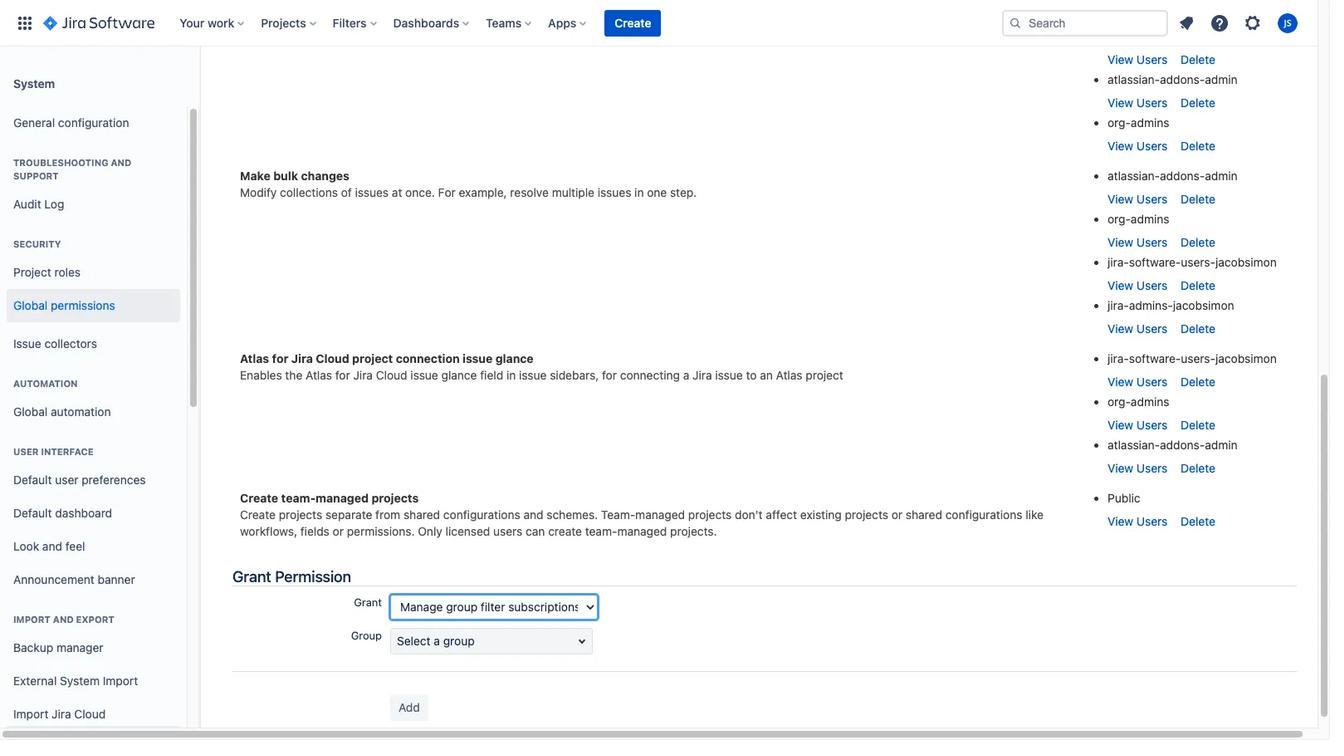 Task type: vqa. For each thing, say whether or not it's contained in the screenshot.
"open" icon
no



Task type: locate. For each thing, give the bounding box(es) containing it.
0 vertical spatial or
[[892, 507, 903, 521]]

1 horizontal spatial grant
[[354, 595, 382, 609]]

3 admin from the top
[[1205, 437, 1238, 451]]

delete link for fourth view users link
[[1181, 138, 1216, 152]]

1 vertical spatial grant
[[354, 595, 382, 609]]

users for third view users link from the top
[[1137, 95, 1168, 109]]

0 vertical spatial in
[[635, 185, 644, 199]]

3 atlassian- from the top
[[1108, 437, 1160, 451]]

1 vertical spatial cloud
[[376, 368, 408, 382]]

1 users- from the top
[[1181, 29, 1216, 43]]

glance up field
[[496, 351, 534, 365]]

view users link
[[1108, 9, 1168, 23], [1108, 52, 1168, 66], [1108, 95, 1168, 109], [1108, 138, 1168, 152], [1108, 191, 1168, 206], [1108, 235, 1168, 249], [1108, 278, 1168, 292], [1108, 321, 1168, 335], [1108, 374, 1168, 388], [1108, 417, 1168, 432], [1108, 461, 1168, 475], [1108, 514, 1168, 528]]

jira software image
[[43, 13, 155, 33], [43, 13, 155, 33]]

11 delete from the top
[[1181, 461, 1216, 475]]

import down external
[[13, 706, 49, 721]]

1 issues from the left
[[355, 185, 389, 199]]

create for create
[[615, 15, 652, 29]]

import jira cloud
[[13, 706, 106, 721]]

3 addons- from the top
[[1160, 437, 1205, 451]]

7 view from the top
[[1108, 278, 1134, 292]]

collectors
[[44, 336, 97, 350]]

glance left field
[[442, 368, 477, 382]]

1 vertical spatial global
[[13, 404, 48, 418]]

projects right existing on the right bottom of page
[[845, 507, 889, 521]]

in right field
[[507, 368, 516, 382]]

collections
[[280, 185, 338, 199]]

delete
[[1181, 9, 1216, 23], [1181, 52, 1216, 66], [1181, 95, 1216, 109], [1181, 138, 1216, 152], [1181, 191, 1216, 206], [1181, 235, 1216, 249], [1181, 278, 1216, 292], [1181, 321, 1216, 335], [1181, 374, 1216, 388], [1181, 417, 1216, 432], [1181, 461, 1216, 475], [1181, 514, 1216, 528]]

create inside 'button'
[[615, 15, 652, 29]]

7 users from the top
[[1137, 278, 1168, 292]]

2 view from the top
[[1108, 52, 1134, 66]]

8 view from the top
[[1108, 321, 1134, 335]]

user interface
[[13, 446, 93, 457]]

11 users from the top
[[1137, 461, 1168, 475]]

1 vertical spatial or
[[333, 524, 344, 538]]

project right the an
[[806, 368, 844, 382]]

global down automation
[[13, 404, 48, 418]]

12 delete link from the top
[[1181, 514, 1216, 528]]

view for 8th view users link from the top
[[1108, 321, 1134, 335]]

2 vertical spatial addons-
[[1160, 437, 1205, 451]]

0 vertical spatial atlassian-addons-admin
[[1108, 72, 1238, 86]]

0 horizontal spatial project
[[352, 351, 393, 365]]

in left one
[[635, 185, 644, 199]]

1 view from the top
[[1108, 9, 1134, 23]]

1 delete from the top
[[1181, 9, 1216, 23]]

users- for second view users link from the top
[[1181, 29, 1216, 43]]

2 vertical spatial software-
[[1129, 351, 1181, 365]]

jira- for second view users link from the top
[[1108, 29, 1129, 43]]

3 jira-software-users-jacobsimon from the top
[[1108, 351, 1277, 365]]

10 delete from the top
[[1181, 417, 1216, 432]]

import for import and export
[[13, 614, 51, 625]]

2 vertical spatial atlassian-
[[1108, 437, 1160, 451]]

0 vertical spatial users-
[[1181, 29, 1216, 43]]

0 horizontal spatial or
[[333, 524, 344, 538]]

or down separate
[[333, 524, 344, 538]]

delete link for eighth view users link from the bottom of the page
[[1181, 191, 1216, 206]]

0 horizontal spatial cloud
[[74, 706, 106, 721]]

in
[[635, 185, 644, 199], [507, 368, 516, 382]]

permission
[[275, 567, 351, 585]]

1 vertical spatial team-
[[585, 524, 618, 538]]

configurations left like
[[946, 507, 1023, 521]]

project
[[352, 351, 393, 365], [806, 368, 844, 382]]

0 vertical spatial default
[[13, 472, 52, 486]]

global inside "link"
[[13, 298, 48, 312]]

import
[[13, 614, 51, 625], [103, 673, 138, 687], [13, 706, 49, 721]]

users- for seventh view users link from the top of the page
[[1181, 255, 1216, 269]]

atlas right the an
[[776, 368, 803, 382]]

1 admin from the top
[[1205, 72, 1238, 86]]

settings image
[[1243, 13, 1263, 33]]

atlas up 'enables'
[[240, 351, 269, 365]]

0 vertical spatial org-admins
[[1108, 115, 1170, 129]]

managed down team-
[[618, 524, 667, 538]]

0 vertical spatial admins
[[1131, 115, 1170, 129]]

4 delete from the top
[[1181, 138, 1216, 152]]

import down backup manager link
[[103, 673, 138, 687]]

0 vertical spatial import
[[13, 614, 51, 625]]

connecting
[[620, 368, 680, 382]]

1 vertical spatial org-admins
[[1108, 211, 1170, 226]]

users
[[1137, 9, 1168, 23], [1137, 52, 1168, 66], [1137, 95, 1168, 109], [1137, 138, 1168, 152], [1137, 191, 1168, 206], [1137, 235, 1168, 249], [1137, 278, 1168, 292], [1137, 321, 1168, 335], [1137, 374, 1168, 388], [1137, 417, 1168, 432], [1137, 461, 1168, 475], [1137, 514, 1168, 528]]

1 vertical spatial jira-software-users-jacobsimon
[[1108, 255, 1277, 269]]

2 jira-software-users-jacobsimon from the top
[[1108, 255, 1277, 269]]

log
[[44, 197, 64, 211]]

like
[[1026, 507, 1044, 521]]

jacobsimon
[[1216, 29, 1277, 43], [1216, 255, 1277, 269], [1173, 298, 1235, 312], [1216, 351, 1277, 365]]

for
[[272, 351, 289, 365], [335, 368, 350, 382], [602, 368, 617, 382]]

0 horizontal spatial in
[[507, 368, 516, 382]]

audit
[[13, 197, 41, 211]]

and for look and feel
[[42, 539, 62, 553]]

11 view users from the top
[[1108, 461, 1168, 475]]

default
[[13, 472, 52, 486], [13, 505, 52, 520]]

users- up jira-admins-jacobsimon
[[1181, 255, 1216, 269]]

5 view from the top
[[1108, 191, 1134, 206]]

delete link for second view users link from the top
[[1181, 52, 1216, 66]]

atlassian-addons-admin
[[1108, 72, 1238, 86], [1108, 168, 1238, 182], [1108, 437, 1238, 451]]

an
[[760, 368, 773, 382]]

2 delete link from the top
[[1181, 52, 1216, 66]]

4 view from the top
[[1108, 138, 1134, 152]]

1 horizontal spatial team-
[[585, 524, 618, 538]]

0 vertical spatial jira-software-users-jacobsimon
[[1108, 29, 1277, 43]]

issue left to
[[715, 368, 743, 382]]

2 jira- from the top
[[1108, 255, 1129, 269]]

resolve
[[510, 185, 549, 199]]

import for import jira cloud
[[13, 706, 49, 721]]

system
[[13, 76, 55, 90], [60, 673, 100, 687]]

sidebar navigation image
[[181, 66, 218, 100]]

1 atlassian- from the top
[[1108, 72, 1160, 86]]

delete link for 11th view users link
[[1181, 461, 1216, 475]]

external
[[13, 673, 57, 687]]

2 shared from the left
[[906, 507, 943, 521]]

delete link
[[1181, 9, 1216, 23], [1181, 52, 1216, 66], [1181, 95, 1216, 109], [1181, 138, 1216, 152], [1181, 191, 1216, 206], [1181, 235, 1216, 249], [1181, 278, 1216, 292], [1181, 321, 1216, 335], [1181, 374, 1216, 388], [1181, 417, 1216, 432], [1181, 461, 1216, 475], [1181, 514, 1216, 528]]

10 users from the top
[[1137, 417, 1168, 432]]

2 vertical spatial users-
[[1181, 351, 1216, 365]]

1 horizontal spatial cloud
[[316, 351, 349, 365]]

delete link for 3rd view users link from the bottom
[[1181, 417, 1216, 432]]

0 horizontal spatial issues
[[355, 185, 389, 199]]

enables
[[240, 368, 282, 382]]

system up general
[[13, 76, 55, 90]]

0 vertical spatial org-
[[1108, 115, 1131, 129]]

project left connection
[[352, 351, 393, 365]]

delete for delete link associated with 11th view users link
[[1181, 461, 1216, 475]]

2 view users link from the top
[[1108, 52, 1168, 66]]

automation
[[51, 404, 111, 418]]

12 view users link from the top
[[1108, 514, 1168, 528]]

admins-
[[1129, 298, 1173, 312]]

0 horizontal spatial configurations
[[443, 507, 521, 521]]

dashboard
[[55, 505, 112, 520]]

in inside atlas for jira cloud project connection issue glance enables the atlas for jira cloud issue glance field in issue sidebars, for connecting a jira issue to an atlas project
[[507, 368, 516, 382]]

addons-
[[1160, 72, 1205, 86], [1160, 168, 1205, 182], [1160, 437, 1205, 451]]

in inside make bulk changes modify collections of issues at once. for example, resolve multiple issues in one step.
[[635, 185, 644, 199]]

software- for fourth view users link from the bottom
[[1129, 351, 1181, 365]]

default up look
[[13, 505, 52, 520]]

grant down workflows,
[[233, 567, 271, 585]]

1 horizontal spatial system
[[60, 673, 100, 687]]

5 delete from the top
[[1181, 191, 1216, 206]]

1 vertical spatial org-
[[1108, 211, 1131, 226]]

1 vertical spatial import
[[103, 673, 138, 687]]

1 vertical spatial software-
[[1129, 255, 1181, 269]]

look and feel link
[[7, 530, 180, 563]]

1 vertical spatial managed
[[636, 507, 685, 521]]

2 vertical spatial atlassian-addons-admin
[[1108, 437, 1238, 451]]

apps button
[[543, 10, 593, 36]]

6 users from the top
[[1137, 235, 1168, 249]]

automation
[[13, 378, 78, 389]]

jira down the 'external system import'
[[52, 706, 71, 721]]

glance
[[496, 351, 534, 365], [442, 368, 477, 382]]

0 horizontal spatial team-
[[281, 490, 316, 505]]

2 software- from the top
[[1129, 255, 1181, 269]]

1 admins from the top
[[1131, 115, 1170, 129]]

managed up separate
[[316, 490, 369, 505]]

one
[[647, 185, 667, 199]]

projects up fields on the bottom left of the page
[[279, 507, 322, 521]]

8 users from the top
[[1137, 321, 1168, 335]]

issues
[[355, 185, 389, 199], [598, 185, 632, 199]]

and up can
[[524, 507, 544, 521]]

2 users- from the top
[[1181, 255, 1216, 269]]

global inside automation group
[[13, 404, 48, 418]]

delete for delete link for 7th view users link from the bottom
[[1181, 235, 1216, 249]]

2 atlassian-addons-admin from the top
[[1108, 168, 1238, 182]]

4 view users link from the top
[[1108, 138, 1168, 152]]

look
[[13, 539, 39, 553]]

filters
[[333, 15, 367, 29]]

2 vertical spatial import
[[13, 706, 49, 721]]

9 view from the top
[[1108, 374, 1134, 388]]

0 horizontal spatial glance
[[442, 368, 477, 382]]

0 vertical spatial global
[[13, 298, 48, 312]]

1 addons- from the top
[[1160, 72, 1205, 86]]

2 vertical spatial org-
[[1108, 394, 1131, 408]]

existing
[[801, 507, 842, 521]]

9 users from the top
[[1137, 374, 1168, 388]]

12 users from the top
[[1137, 514, 1168, 528]]

1 horizontal spatial issues
[[598, 185, 632, 199]]

2 users from the top
[[1137, 52, 1168, 66]]

and inside create team-managed projects create projects separate from shared configurations and schemes. team-managed projects don't affect existing projects or shared configurations like workflows, fields or permissions. only licensed users can create team-managed projects.
[[524, 507, 544, 521]]

managed up projects.
[[636, 507, 685, 521]]

0 vertical spatial admin
[[1205, 72, 1238, 86]]

3 view from the top
[[1108, 95, 1134, 109]]

users for 7th view users link from the bottom
[[1137, 235, 1168, 249]]

0 vertical spatial addons-
[[1160, 72, 1205, 86]]

1 delete link from the top
[[1181, 9, 1216, 23]]

1 vertical spatial admins
[[1131, 211, 1170, 226]]

1 jira-software-users-jacobsimon from the top
[[1108, 29, 1277, 43]]

step.
[[670, 185, 697, 199]]

example,
[[459, 185, 507, 199]]

0 horizontal spatial system
[[13, 76, 55, 90]]

11 delete link from the top
[[1181, 461, 1216, 475]]

and inside look and feel link
[[42, 539, 62, 553]]

global automation
[[13, 404, 111, 418]]

atlas
[[240, 351, 269, 365], [306, 368, 332, 382], [776, 368, 803, 382]]

view for fourth view users link
[[1108, 138, 1134, 152]]

view for fourth view users link from the bottom
[[1108, 374, 1134, 388]]

2 vertical spatial admins
[[1131, 394, 1170, 408]]

default for default dashboard
[[13, 505, 52, 520]]

software- down admins-
[[1129, 351, 1181, 365]]

10 view users link from the top
[[1108, 417, 1168, 432]]

default down user
[[13, 472, 52, 486]]

1 atlassian-addons-admin from the top
[[1108, 72, 1238, 86]]

and left delete
[[279, 2, 299, 16]]

software- up admins-
[[1129, 255, 1181, 269]]

2 atlassian- from the top
[[1108, 168, 1160, 182]]

or right existing on the right bottom of page
[[892, 507, 903, 521]]

once.
[[405, 185, 435, 199]]

3 atlassian-addons-admin from the top
[[1108, 437, 1238, 451]]

teams
[[486, 15, 522, 29]]

projects
[[261, 15, 306, 29]]

users- down jira-admins-jacobsimon
[[1181, 351, 1216, 365]]

3 software- from the top
[[1129, 351, 1181, 365]]

4 delete link from the top
[[1181, 138, 1216, 152]]

6 view users from the top
[[1108, 235, 1168, 249]]

3 delete from the top
[[1181, 95, 1216, 109]]

2 delete from the top
[[1181, 52, 1216, 66]]

9 delete link from the top
[[1181, 374, 1216, 388]]

issues right multiple
[[598, 185, 632, 199]]

delete for delete link corresponding to 8th view users link from the top
[[1181, 321, 1216, 335]]

1 vertical spatial default
[[13, 505, 52, 520]]

delete link for 7th view users link from the bottom
[[1181, 235, 1216, 249]]

org-admins
[[1108, 115, 1170, 129], [1108, 211, 1170, 226], [1108, 394, 1170, 408]]

can
[[526, 524, 545, 538]]

12 delete from the top
[[1181, 514, 1216, 528]]

for right the
[[335, 368, 350, 382]]

1 horizontal spatial glance
[[496, 351, 534, 365]]

2 admin from the top
[[1205, 168, 1238, 182]]

configurations up licensed
[[443, 507, 521, 521]]

2 org-admins from the top
[[1108, 211, 1170, 226]]

and left feel
[[42, 539, 62, 553]]

permissions.
[[347, 524, 415, 538]]

1 vertical spatial addons-
[[1160, 168, 1205, 182]]

projects up from
[[372, 490, 419, 505]]

general
[[13, 115, 55, 129]]

and inside the import and export group
[[53, 614, 74, 625]]

manager
[[56, 640, 103, 654]]

10 view from the top
[[1108, 417, 1134, 432]]

admins for atlassian-
[[1131, 211, 1170, 226]]

atlassian-
[[1108, 72, 1160, 86], [1108, 168, 1160, 182], [1108, 437, 1160, 451]]

search image
[[1009, 16, 1022, 29]]

1 vertical spatial atlassian-addons-admin
[[1108, 168, 1238, 182]]

10 delete link from the top
[[1181, 417, 1216, 432]]

11 view users link from the top
[[1108, 461, 1168, 475]]

default dashboard
[[13, 505, 112, 520]]

default inside "link"
[[13, 505, 52, 520]]

4 jira- from the top
[[1108, 351, 1129, 365]]

2 vertical spatial jira-software-users-jacobsimon
[[1108, 351, 1277, 365]]

3 delete link from the top
[[1181, 95, 1216, 109]]

from
[[376, 507, 401, 521]]

delete for delete link related to 3rd view users link from the bottom
[[1181, 417, 1216, 432]]

troubleshooting and support
[[13, 157, 132, 181]]

atlassian-addons-admin for admins
[[1108, 437, 1238, 451]]

1 horizontal spatial in
[[635, 185, 644, 199]]

5 users from the top
[[1137, 191, 1168, 206]]

1 vertical spatial atlassian-
[[1108, 168, 1160, 182]]

issues left at at the left top of the page
[[355, 185, 389, 199]]

3 jira- from the top
[[1108, 298, 1129, 312]]

1 software- from the top
[[1129, 29, 1181, 43]]

for up the
[[272, 351, 289, 365]]

9 delete from the top
[[1181, 374, 1216, 388]]

cloud
[[316, 351, 349, 365], [376, 368, 408, 382], [74, 706, 106, 721]]

and down general configuration link
[[111, 157, 132, 168]]

org-
[[1108, 115, 1131, 129], [1108, 211, 1131, 226], [1108, 394, 1131, 408]]

default user preferences link
[[7, 463, 180, 497]]

and inside troubleshooting and support
[[111, 157, 132, 168]]

team-
[[281, 490, 316, 505], [585, 524, 618, 538]]

notifications image
[[1177, 13, 1197, 33]]

1 horizontal spatial project
[[806, 368, 844, 382]]

your profile and settings image
[[1278, 13, 1298, 33]]

addons- for software-
[[1160, 72, 1205, 86]]

2 admins from the top
[[1131, 211, 1170, 226]]

admins
[[1131, 115, 1170, 129], [1131, 211, 1170, 226], [1131, 394, 1170, 408]]

4 view users from the top
[[1108, 138, 1168, 152]]

jira-software-users-jacobsimon for seventh view users link from the top of the page
[[1108, 255, 1277, 269]]

view for second view users link from the top
[[1108, 52, 1134, 66]]

org- for atlassian-
[[1108, 211, 1131, 226]]

work
[[208, 15, 234, 29]]

1 horizontal spatial configurations
[[946, 507, 1023, 521]]

0 horizontal spatial for
[[272, 351, 289, 365]]

8 delete link from the top
[[1181, 321, 1216, 335]]

grant up group
[[354, 595, 382, 609]]

system down manager
[[60, 673, 100, 687]]

jira-software-users-jacobsimon for fourth view users link from the bottom
[[1108, 351, 1277, 365]]

1 vertical spatial admin
[[1205, 168, 1238, 182]]

2 vertical spatial admin
[[1205, 437, 1238, 451]]

import up backup
[[13, 614, 51, 625]]

create
[[240, 2, 276, 16], [615, 15, 652, 29], [240, 490, 278, 505], [240, 507, 276, 521]]

1 horizontal spatial shared
[[906, 507, 943, 521]]

for right 'sidebars,'
[[602, 368, 617, 382]]

0 vertical spatial software-
[[1129, 29, 1181, 43]]

group
[[351, 629, 382, 642]]

1 vertical spatial in
[[507, 368, 516, 382]]

user
[[55, 472, 79, 486]]

banner
[[0, 0, 1318, 47]]

view for 11th view users link
[[1108, 461, 1134, 475]]

2 vertical spatial org-admins
[[1108, 394, 1170, 408]]

software- left help 'image'
[[1129, 29, 1181, 43]]

jira
[[291, 351, 313, 365], [353, 368, 373, 382], [693, 368, 712, 382], [52, 706, 71, 721]]

11 view from the top
[[1108, 461, 1134, 475]]

software- for second view users link from the top
[[1129, 29, 1181, 43]]

jira right the
[[353, 368, 373, 382]]

users for fourth view users link
[[1137, 138, 1168, 152]]

1 horizontal spatial or
[[892, 507, 903, 521]]

2 horizontal spatial cloud
[[376, 368, 408, 382]]

delete link for third view users link from the top
[[1181, 95, 1216, 109]]

projects up projects.
[[688, 507, 732, 521]]

0 vertical spatial project
[[352, 351, 393, 365]]

jira- for fourth view users link from the bottom
[[1108, 351, 1129, 365]]

0 vertical spatial system
[[13, 76, 55, 90]]

jira-software-users-jacobsimon
[[1108, 29, 1277, 43], [1108, 255, 1277, 269], [1108, 351, 1277, 365]]

0 horizontal spatial grant
[[233, 567, 271, 585]]

org-admins for software-
[[1108, 394, 1170, 408]]

modify
[[240, 185, 277, 199]]

3 admins from the top
[[1131, 394, 1170, 408]]

create button
[[605, 10, 662, 36]]

banner containing your work
[[0, 0, 1318, 47]]

8 view users from the top
[[1108, 321, 1168, 335]]

8 delete from the top
[[1181, 321, 1216, 335]]

atlassian- for org-
[[1108, 437, 1160, 451]]

Search field
[[1003, 10, 1169, 36]]

view for eighth view users link from the bottom of the page
[[1108, 191, 1134, 206]]

1 vertical spatial users-
[[1181, 255, 1216, 269]]

0 vertical spatial atlassian-
[[1108, 72, 1160, 86]]

team- down team-
[[585, 524, 618, 538]]

sidebars,
[[550, 368, 599, 382]]

users- left settings icon
[[1181, 29, 1216, 43]]

cloud inside the import and export group
[[74, 706, 106, 721]]

2 horizontal spatial atlas
[[776, 368, 803, 382]]

3 org-admins from the top
[[1108, 394, 1170, 408]]

a
[[683, 368, 690, 382]]

6 delete from the top
[[1181, 235, 1216, 249]]

atlas right the
[[306, 368, 332, 382]]

None submit
[[390, 694, 428, 721]]

users for eighth view users link from the bottom of the page
[[1137, 191, 1168, 206]]

global for global permissions
[[13, 298, 48, 312]]

2 default from the top
[[13, 505, 52, 520]]

troubleshooting and support group
[[7, 140, 180, 226]]

3 org- from the top
[[1108, 394, 1131, 408]]

global down project
[[13, 298, 48, 312]]

1 default from the top
[[13, 472, 52, 486]]

team- up fields on the bottom left of the page
[[281, 490, 316, 505]]

and up backup manager at bottom
[[53, 614, 74, 625]]

1 vertical spatial system
[[60, 673, 100, 687]]

users
[[493, 524, 523, 538]]

import jira cloud link
[[7, 698, 180, 731]]

0 vertical spatial cloud
[[316, 351, 349, 365]]

make bulk changes modify collections of issues at once. for example, resolve multiple issues in one step.
[[240, 168, 697, 199]]

audit log
[[13, 197, 64, 211]]

2 global from the top
[[13, 404, 48, 418]]

1 global from the top
[[13, 298, 48, 312]]

2 vertical spatial cloud
[[74, 706, 106, 721]]

0 vertical spatial grant
[[233, 567, 271, 585]]

users for first view users link from the bottom of the page
[[1137, 514, 1168, 528]]

and
[[279, 2, 299, 16], [111, 157, 132, 168], [524, 507, 544, 521], [42, 539, 62, 553], [53, 614, 74, 625]]

3 users- from the top
[[1181, 351, 1216, 365]]

jacobsimon for fourth view users link from the bottom's delete link
[[1216, 351, 1277, 365]]

0 horizontal spatial shared
[[404, 507, 440, 521]]

None text field
[[390, 628, 593, 654]]



Task type: describe. For each thing, give the bounding box(es) containing it.
apps
[[548, 15, 577, 29]]

don't
[[735, 507, 763, 521]]

roles
[[54, 265, 81, 279]]

jira up the
[[291, 351, 313, 365]]

create team-managed projects create projects separate from shared configurations and schemes. team-managed projects don't affect existing projects or shared configurations like workflows, fields or permissions. only licensed users can create team-managed projects.
[[240, 490, 1044, 538]]

software- for seventh view users link from the top of the page
[[1129, 255, 1181, 269]]

admin for software-
[[1205, 72, 1238, 86]]

projects button
[[256, 10, 323, 36]]

delete link for 8th view users link from the top
[[1181, 321, 1216, 335]]

org- for jira-
[[1108, 394, 1131, 408]]

filters button
[[328, 10, 383, 36]]

5 view users from the top
[[1108, 191, 1168, 206]]

6 view users link from the top
[[1108, 235, 1168, 249]]

preferences
[[82, 472, 146, 486]]

backup manager
[[13, 640, 103, 654]]

create for create and delete group filter subscriptions.
[[240, 2, 276, 16]]

0 vertical spatial glance
[[496, 351, 534, 365]]

atlas for jira cloud project connection issue glance enables the atlas for jira cloud issue glance field in issue sidebars, for connecting a jira issue to an atlas project
[[240, 351, 844, 382]]

1 configurations from the left
[[443, 507, 521, 521]]

troubleshooting
[[13, 157, 108, 168]]

issue
[[13, 336, 41, 350]]

jacobsimon for delete link related to seventh view users link from the top of the page
[[1216, 255, 1277, 269]]

delete for delete link related to seventh view users link from the top of the page
[[1181, 278, 1216, 292]]

2 configurations from the left
[[946, 507, 1023, 521]]

admins for jira-
[[1131, 394, 1170, 408]]

2 horizontal spatial for
[[602, 368, 617, 382]]

user
[[13, 446, 39, 457]]

issue up field
[[463, 351, 493, 365]]

multiple
[[552, 185, 595, 199]]

jira-admins-jacobsimon
[[1108, 298, 1235, 312]]

external system import
[[13, 673, 138, 687]]

7 view users link from the top
[[1108, 278, 1168, 292]]

users for 3rd view users link from the bottom
[[1137, 417, 1168, 432]]

0 vertical spatial managed
[[316, 490, 369, 505]]

of
[[341, 185, 352, 199]]

5 view users link from the top
[[1108, 191, 1168, 206]]

issue down connection
[[411, 368, 438, 382]]

users for seventh view users link from the top of the page
[[1137, 278, 1168, 292]]

general configuration
[[13, 115, 129, 129]]

issue right field
[[519, 368, 547, 382]]

view for seventh view users link from the top of the page
[[1108, 278, 1134, 292]]

jira right a
[[693, 368, 712, 382]]

org-admins for addons-
[[1108, 211, 1170, 226]]

project roles
[[13, 265, 81, 279]]

connection
[[396, 351, 460, 365]]

jira- for seventh view users link from the top of the page
[[1108, 255, 1129, 269]]

view for first view users link from the bottom of the page
[[1108, 514, 1134, 528]]

to
[[746, 368, 757, 382]]

atlassian- for jira-
[[1108, 72, 1160, 86]]

and for troubleshooting and support
[[111, 157, 132, 168]]

users for 8th view users link from the top
[[1137, 321, 1168, 335]]

fields
[[300, 524, 330, 538]]

create
[[548, 524, 582, 538]]

project
[[13, 265, 51, 279]]

appswitcher icon image
[[15, 13, 35, 33]]

delete link for seventh view users link from the top of the page
[[1181, 278, 1216, 292]]

default for default user preferences
[[13, 472, 52, 486]]

global permissions
[[13, 298, 115, 312]]

teams button
[[481, 10, 538, 36]]

0 vertical spatial team-
[[281, 490, 316, 505]]

3 view users link from the top
[[1108, 95, 1168, 109]]

group
[[339, 2, 370, 16]]

create for create team-managed projects create projects separate from shared configurations and schemes. team-managed projects don't affect existing projects or shared configurations like workflows, fields or permissions. only licensed users can create team-managed projects.
[[240, 490, 278, 505]]

atlassian-addons-admin for software-
[[1108, 72, 1238, 86]]

9 view users from the top
[[1108, 374, 1168, 388]]

3 view users from the top
[[1108, 95, 1168, 109]]

0 horizontal spatial atlas
[[240, 351, 269, 365]]

interface
[[41, 446, 93, 457]]

delete for delete link corresponding to eighth view users link from the bottom of the page
[[1181, 191, 1216, 206]]

licensed
[[446, 524, 490, 538]]

your
[[180, 15, 205, 29]]

and for create and delete group filter subscriptions.
[[279, 2, 299, 16]]

filter
[[373, 2, 398, 16]]

look and feel
[[13, 539, 85, 553]]

global permissions link
[[7, 289, 180, 322]]

default user preferences
[[13, 472, 146, 486]]

jacobsimon for second view users link from the top's delete link
[[1216, 29, 1277, 43]]

jira-software-users-jacobsimon for second view users link from the top
[[1108, 29, 1277, 43]]

2 addons- from the top
[[1160, 168, 1205, 182]]

and for import and export
[[53, 614, 74, 625]]

at
[[392, 185, 402, 199]]

schemes.
[[547, 507, 598, 521]]

addons- for admins
[[1160, 437, 1205, 451]]

users for second view users link from the top
[[1137, 52, 1168, 66]]

delete for 1st view users link delete link
[[1181, 9, 1216, 23]]

backup
[[13, 640, 53, 654]]

1 org-admins from the top
[[1108, 115, 1170, 129]]

1 vertical spatial project
[[806, 368, 844, 382]]

admin for admins
[[1205, 437, 1238, 451]]

your work button
[[175, 10, 251, 36]]

import and export
[[13, 614, 114, 625]]

1 vertical spatial glance
[[442, 368, 477, 382]]

delete for delete link corresponding to third view users link from the top
[[1181, 95, 1216, 109]]

jira- for 8th view users link from the top
[[1108, 298, 1129, 312]]

users for 11th view users link
[[1137, 461, 1168, 475]]

view for 7th view users link from the bottom
[[1108, 235, 1134, 249]]

2 view users from the top
[[1108, 52, 1168, 66]]

global for global automation
[[13, 404, 48, 418]]

2 issues from the left
[[598, 185, 632, 199]]

announcement banner link
[[7, 563, 180, 596]]

security group
[[7, 221, 180, 327]]

users- for fourth view users link from the bottom
[[1181, 351, 1216, 365]]

grant permission
[[233, 567, 351, 585]]

automation group
[[7, 360, 180, 434]]

subscriptions.
[[401, 2, 476, 16]]

backup manager link
[[7, 631, 180, 664]]

12 view users from the top
[[1108, 514, 1168, 528]]

view for 3rd view users link from the bottom
[[1108, 417, 1134, 432]]

general configuration link
[[7, 106, 180, 140]]

primary element
[[10, 0, 1003, 46]]

1 horizontal spatial atlas
[[306, 368, 332, 382]]

10 view users from the top
[[1108, 417, 1168, 432]]

2 vertical spatial managed
[[618, 524, 667, 538]]

8 view users link from the top
[[1108, 321, 1168, 335]]

1 view users from the top
[[1108, 9, 1168, 23]]

delete link for fourth view users link from the bottom
[[1181, 374, 1216, 388]]

users for fourth view users link from the bottom
[[1137, 374, 1168, 388]]

the
[[285, 368, 303, 382]]

workflows,
[[240, 524, 297, 538]]

user interface group
[[7, 429, 180, 601]]

import and export group
[[7, 596, 180, 740]]

delete
[[302, 2, 335, 16]]

9 view users link from the top
[[1108, 374, 1168, 388]]

projects.
[[670, 524, 717, 538]]

audit log link
[[7, 188, 180, 221]]

team-
[[601, 507, 636, 521]]

configuration
[[58, 115, 129, 129]]

global automation link
[[7, 395, 180, 429]]

external system import link
[[7, 664, 180, 698]]

view for third view users link from the top
[[1108, 95, 1134, 109]]

1 shared from the left
[[404, 507, 440, 521]]

separate
[[326, 507, 372, 521]]

issue collectors
[[13, 336, 97, 350]]

affect
[[766, 507, 797, 521]]

1 horizontal spatial for
[[335, 368, 350, 382]]

7 view users from the top
[[1108, 278, 1168, 292]]

delete link for first view users link from the bottom of the page
[[1181, 514, 1216, 528]]

make
[[240, 168, 271, 182]]

1 view users link from the top
[[1108, 9, 1168, 23]]

grant for grant
[[354, 595, 382, 609]]

1 org- from the top
[[1108, 115, 1131, 129]]

support
[[13, 170, 59, 181]]

users for 1st view users link
[[1137, 9, 1168, 23]]

dashboards button
[[388, 10, 476, 36]]

announcement
[[13, 572, 95, 586]]

changes
[[301, 168, 350, 182]]

announcement banner
[[13, 572, 135, 586]]

permissions
[[51, 298, 115, 312]]

delete for fourth view users link from the bottom's delete link
[[1181, 374, 1216, 388]]

delete for second view users link from the top's delete link
[[1181, 52, 1216, 66]]

help image
[[1210, 13, 1230, 33]]

delete for first view users link from the bottom of the page's delete link
[[1181, 514, 1216, 528]]

create and delete group filter subscriptions.
[[240, 2, 476, 16]]

public
[[1108, 490, 1141, 505]]

jira inside import jira cloud link
[[52, 706, 71, 721]]

feel
[[65, 539, 85, 553]]

view for 1st view users link
[[1108, 9, 1134, 23]]

system inside the import and export group
[[60, 673, 100, 687]]

grant for grant permission
[[233, 567, 271, 585]]

export
[[76, 614, 114, 625]]

project roles link
[[7, 256, 180, 289]]

only
[[418, 524, 443, 538]]

delete for delete link related to fourth view users link
[[1181, 138, 1216, 152]]

delete link for 1st view users link
[[1181, 9, 1216, 23]]



